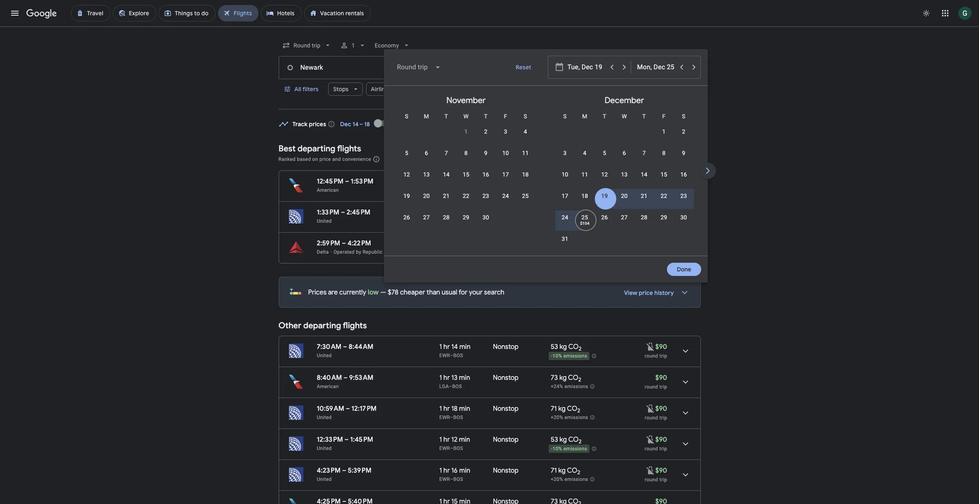 Task type: describe. For each thing, give the bounding box(es) containing it.
0 vertical spatial for
[[469, 156, 476, 162]]

best
[[279, 144, 296, 154]]

20 button inside december row group
[[615, 192, 635, 212]]

13 for wed, dec 13 element
[[622, 171, 628, 178]]

27 for mon, nov 27 element
[[423, 214, 430, 221]]

sat, nov 4 element
[[524, 127, 528, 136]]

56
[[551, 208, 559, 217]]

optional charges and
[[496, 156, 546, 162]]

Arrival time: 8:44 AM. text field
[[349, 343, 374, 351]]

2 for 12:17 pm
[[578, 407, 581, 414]]

fri, dec 15 element
[[661, 170, 668, 179]]

17 for sun, dec 17 element
[[562, 193, 569, 199]]

1:45 pm
[[351, 436, 374, 444]]

26 for tue, dec 26 element
[[602, 214, 608, 221]]

28 for tue, nov 28 element at the left top
[[443, 214, 450, 221]]

total duration 1 hr 15 min. element
[[440, 498, 493, 504]]

4:23 pm
[[317, 467, 341, 475]]

tue, dec 12 element
[[602, 170, 608, 179]]

price
[[450, 85, 464, 93]]

-10% emissions for 1 hr 14 min
[[552, 353, 588, 359]]

2 27 button from the left
[[615, 213, 635, 233]]

4 s from the left
[[683, 113, 686, 120]]

thu, dec 14 element
[[641, 170, 648, 179]]

dec 14 – 18
[[341, 120, 370, 128]]

all filters button
[[279, 79, 325, 99]]

Arrival time: 2:45 PM. text field
[[347, 208, 371, 217]]

airports
[[607, 85, 629, 93]]

Departure time: 12:45 PM. text field
[[317, 177, 344, 186]]

connecting
[[574, 85, 606, 93]]

2 and from the left
[[537, 156, 545, 162]]

row containing 5
[[397, 145, 536, 169]]

1 t from the left
[[445, 113, 448, 120]]

times
[[486, 85, 502, 93]]

emissions button
[[520, 83, 566, 96]]

1 inside the 1 hr 13 min lga – bos
[[440, 374, 442, 382]]

fri, nov 10 element
[[503, 149, 509, 157]]

+24% for 73
[[551, 384, 564, 390]]

1 lga from the top
[[440, 187, 449, 193]]

m for november
[[424, 113, 429, 120]]

nonstop flight. element for 12:17 pm
[[493, 405, 519, 414]]

1 14 button from the left
[[437, 170, 457, 190]]

co for 1:45 pm
[[569, 436, 579, 444]]

11 for mon, dec 11 element
[[582, 171, 589, 178]]

10:59 am – 12:17 pm united
[[317, 405, 377, 420]]

this price for this flight doesn't include overhead bin access. if you need a carry-on bag, use the bags filter to update prices. image for 71
[[646, 404, 656, 414]]

0 vertical spatial 3 button
[[496, 127, 516, 147]]

total duration 1 hr 8 min. element
[[440, 177, 493, 187]]

airlines button
[[366, 79, 406, 99]]

20 for mon, nov 20 element
[[423, 193, 430, 199]]

2 s from the left
[[524, 113, 528, 120]]

73 kg co 2
[[551, 374, 582, 383]]

avg
[[551, 218, 560, 224]]

8 for wed, nov 8 element
[[465, 150, 468, 156]]

american for 8:40 am
[[317, 384, 339, 389]]

thu, nov 23 element
[[483, 192, 490, 200]]

this price for this flight doesn't include overhead bin access. if you need a carry-on bag, use the bags filter to update prices. image for 53
[[646, 435, 656, 445]]

round trip for 12:17 pm
[[645, 415, 668, 421]]

2 8 button from the left
[[655, 149, 674, 169]]

1 16 button from the left
[[476, 170, 496, 190]]

2 19 button from the left
[[595, 192, 615, 212]]

all filters
[[294, 85, 319, 93]]

1 inside the 1 hr 16 min ewr – bos
[[440, 467, 442, 475]]

nonstop for 12:17 pm
[[493, 405, 519, 413]]

min for 2:45 pm
[[459, 208, 471, 217]]

2:59 pm
[[317, 239, 341, 248]]

nonstop for 5:39 pm
[[493, 467, 519, 475]]

connection-
[[412, 249, 439, 255]]

30 button inside december row group
[[674, 213, 694, 233]]

grid containing november
[[387, 89, 863, 261]]

1 horizontal spatial 24 button
[[556, 213, 575, 233]]

25 $104
[[581, 214, 590, 226]]

1 horizontal spatial 3 button
[[556, 149, 575, 169]]

1 7 button from the left
[[437, 149, 457, 169]]

2 5 button from the left
[[595, 149, 615, 169]]

1 inside november row group
[[465, 128, 468, 135]]

sat, dec 16 element
[[681, 170, 688, 179]]

31 button
[[556, 235, 575, 255]]

3 t from the left
[[603, 113, 607, 120]]

+20% for 1 hr 16 min
[[551, 477, 564, 482]]

12 down 1 hr 18 min ewr – bos on the bottom
[[452, 436, 458, 444]]

3 for the fri, nov 3 element
[[504, 128, 508, 135]]

—
[[381, 288, 387, 297]]

0 vertical spatial 10 button
[[496, 149, 516, 169]]

sat, dec 2 element
[[683, 127, 686, 136]]

1 26 button from the left
[[397, 213, 417, 233]]

tue, nov 7 element
[[445, 149, 448, 157]]

prices are currently low — $78 cheaper than usual for your search
[[308, 288, 505, 297]]

53 for 1 hr 12 min
[[551, 436, 559, 444]]

2 button for december
[[674, 127, 694, 147]]

1 6 button from the left
[[417, 149, 437, 169]]

hr for 5:39 pm
[[444, 467, 450, 475]]

– inside 8:40 am – 9:53 am american
[[344, 374, 348, 382]]

1 horizontal spatial 18 button
[[575, 192, 595, 212]]

1 12 button from the left
[[397, 170, 417, 190]]

1 inside 1 hr 14 min ewr – bos
[[440, 343, 442, 351]]

2:45 pm
[[347, 208, 371, 217]]

4 t from the left
[[643, 113, 646, 120]]

fri, dec 8 element
[[663, 149, 666, 157]]

– inside the 1 hr 16 min ewr – bos
[[450, 477, 454, 482]]

nonstop flight. element for 8:44 am
[[493, 343, 519, 352]]

swap origin and destination. image
[[405, 63, 415, 73]]

operated by republic airways-dl connection-dl shuttle
[[334, 249, 463, 255]]

14 inside 1 hr 14 min ewr – bos
[[452, 343, 458, 351]]

passenger assistance button
[[594, 156, 645, 162]]

7 for tue, nov 7 element
[[445, 150, 448, 156]]

1 9 button from the left
[[476, 149, 496, 169]]

price button
[[445, 83, 478, 96]]

american for 12:45 pm
[[317, 187, 339, 193]]

by
[[356, 249, 362, 255]]

round trip for 1:45 pm
[[645, 446, 668, 452]]

row containing 19
[[397, 188, 536, 212]]

20 button inside november row group
[[417, 192, 437, 212]]

total duration 1 hr 14 min. element
[[440, 343, 493, 352]]

ewr for 8:44 am
[[440, 353, 450, 359]]

fri, dec 22 element
[[661, 192, 668, 200]]

hr for 12:17 pm
[[444, 405, 450, 413]]

trip for 12:17 pm
[[660, 415, 668, 421]]

bos left wed, nov 22 element
[[453, 187, 462, 193]]

23 for thu, nov 23 element on the left of the page
[[483, 193, 490, 199]]

united for 1:33 pm
[[317, 218, 332, 224]]

flights for other departing flights
[[343, 321, 367, 331]]

7 for thu, dec 7 "element"
[[643, 150, 646, 156]]

– inside the 12:33 pm – 1:45 pm united
[[345, 436, 349, 444]]

ewr for 12:17 pm
[[440, 415, 450, 420]]

tue, nov 14 element
[[443, 170, 450, 179]]

30 for thu, nov 30 element
[[483, 214, 490, 221]]

flight details. leaves laguardia airport at 8:40 am on thursday, december 14 and arrives at boston logan international airport at 9:53 am on thursday, december 14. image
[[676, 372, 696, 392]]

sun, nov 26 element
[[404, 213, 410, 222]]

8 for the fri, dec 8 element at top
[[663, 150, 666, 156]]

1 13 button from the left
[[417, 170, 437, 190]]

1 27 button from the left
[[417, 213, 437, 233]]

airways-
[[384, 249, 404, 255]]

10:59 am
[[317, 405, 345, 413]]

united for 7:30 am
[[317, 353, 332, 359]]

– inside 10:59 am – 12:17 pm united
[[346, 405, 350, 413]]

sort
[[667, 155, 678, 163]]

1 28 button from the left
[[437, 213, 457, 233]]

0 horizontal spatial 18 button
[[516, 170, 536, 190]]

fri, dec 29 element
[[661, 213, 668, 222]]

12:33 pm – 1:45 pm united
[[317, 436, 374, 451]]

nonstop flight. element for 1:53 pm
[[493, 177, 519, 187]]

+
[[454, 156, 457, 162]]

1 hr 18 min ewr – bos
[[440, 405, 471, 420]]

fri, nov 24 element
[[503, 192, 509, 200]]

2 15 button from the left
[[655, 170, 674, 190]]

bags button
[[409, 83, 441, 96]]

28 for thu, dec 28 'element'
[[641, 214, 648, 221]]

Departure time: 4:25 PM. text field
[[317, 498, 341, 504]]

25 for 25 $104
[[582, 214, 589, 221]]

4 for sat, nov 4 element
[[524, 128, 528, 135]]

16 for 'sat, dec 16' element
[[681, 171, 688, 178]]

1:33 pm
[[317, 208, 340, 217]]

2 button for november
[[476, 127, 496, 147]]

18 inside 1 hr 18 min ewr – bos
[[452, 405, 458, 413]]

thu, dec 7 element
[[643, 149, 646, 157]]

1 dl from the left
[[404, 249, 410, 255]]

+20% emissions for 1 hr 18 min
[[551, 415, 589, 421]]

18 for the sat, nov 18 element
[[523, 171, 529, 178]]

round for 12:17 pm
[[645, 415, 659, 421]]

2 for 8:44 am
[[579, 345, 582, 352]]

prices for prices are currently low — $78 cheaper than usual for your search
[[308, 288, 327, 297]]

53 kg co 2 for 1 hr 14 min
[[551, 343, 582, 352]]

2 21 button from the left
[[635, 192, 655, 212]]

ranked
[[279, 156, 296, 162]]

nonstop flight. element for 9:53 am
[[493, 374, 519, 383]]

ranked based on price and convenience
[[279, 156, 371, 162]]

2 14 button from the left
[[635, 170, 655, 190]]

24 for fri, nov 24 element
[[503, 193, 509, 199]]

track
[[293, 120, 308, 128]]

reset
[[516, 64, 532, 71]]

0 horizontal spatial price
[[320, 156, 331, 162]]

united for 4:23 pm
[[317, 477, 332, 482]]

search
[[485, 288, 505, 297]]

1 90 us dollars text field from the top
[[656, 343, 668, 351]]

Departure time: 1:33 PM. text field
[[317, 208, 340, 217]]

1 19 button from the left
[[397, 192, 417, 212]]

2 29 button from the left
[[655, 213, 674, 233]]

– up operated
[[342, 239, 346, 248]]

1 29 button from the left
[[457, 213, 476, 233]]

leaves laguardia airport at 2:59 pm on thursday, december 14 and arrives at boston logan international airport at 4:22 pm on thursday, december 14. element
[[317, 239, 371, 248]]

currently
[[340, 288, 367, 297]]

2 90 us dollars text field from the top
[[656, 374, 668, 382]]

fri, nov 17 element
[[503, 170, 509, 179]]

december row group
[[546, 89, 704, 255]]

thu, nov 30 element
[[483, 213, 490, 222]]

convenience
[[342, 156, 371, 162]]

learn more about tracked prices image
[[328, 120, 336, 128]]

1 vertical spatial 11 button
[[575, 170, 595, 190]]

emissions for 9:53 am
[[565, 384, 589, 390]]

nonstop flight. element for 5:39 pm
[[493, 467, 519, 476]]

8:40 am
[[317, 374, 342, 382]]

bos for 8:44 am
[[454, 353, 464, 359]]

adult.
[[481, 156, 495, 162]]

duration
[[651, 85, 675, 93]]

sort by: button
[[663, 151, 701, 166]]

leaves laguardia airport at 8:40 am on thursday, december 14 and arrives at boston logan international airport at 9:53 am on thursday, december 14. element
[[317, 374, 374, 382]]

are
[[328, 288, 338, 297]]

4:22 pm
[[348, 239, 371, 248]]

bos for 1:45 pm
[[454, 446, 464, 451]]

17 button inside november row group
[[496, 170, 516, 190]]

sat, dec 30 element
[[681, 213, 688, 222]]

sun, dec 10 element
[[562, 170, 569, 179]]

wed, nov 15 element
[[463, 170, 470, 179]]

1 and from the left
[[333, 156, 341, 162]]

21 for the thu, dec 21 element
[[641, 193, 648, 199]]

12:33 pm
[[317, 436, 343, 444]]

track prices
[[293, 120, 326, 128]]

departing for best
[[298, 144, 336, 154]]

duration button
[[646, 83, 689, 96]]

$90 round trip
[[645, 374, 668, 390]]

total duration 1 hr 16 min. element
[[440, 467, 493, 476]]

filters
[[303, 85, 319, 93]]

connecting airports button
[[569, 83, 643, 96]]

november
[[447, 95, 486, 106]]

22 for the fri, dec 22 element
[[661, 193, 668, 199]]

0 horizontal spatial 11 button
[[516, 149, 536, 169]]

co for 5:39 pm
[[568, 467, 578, 475]]

1 button for december
[[655, 127, 674, 147]]

1 vertical spatial 10 button
[[556, 170, 575, 190]]

2 9 button from the left
[[674, 149, 694, 169]]

2 6 button from the left
[[615, 149, 635, 169]]

2 13 button from the left
[[615, 170, 635, 190]]

– inside 1:33 pm – 2:45 pm united
[[341, 208, 345, 217]]

11 for 'sat, nov 11' element
[[523, 150, 529, 156]]

ewr for 5:39 pm
[[440, 477, 450, 482]]

19 for tue, dec 19, departure date. element
[[602, 193, 608, 199]]

– inside 1 hr 18 min ewr – bos
[[450, 415, 454, 420]]

16 for thu, nov 16 element
[[483, 171, 490, 178]]

wed, dec 6 element
[[623, 149, 627, 157]]

1 23 button from the left
[[476, 192, 496, 212]]

kg co button
[[549, 239, 595, 257]]

1 15 button from the left
[[457, 170, 476, 190]]

31
[[562, 236, 569, 242]]

dec
[[341, 120, 351, 128]]

emissions for 5:39 pm
[[565, 477, 589, 482]]

mon, dec 25, return date. element
[[582, 213, 589, 222]]

2 7 button from the left
[[635, 149, 655, 169]]

– inside 12:45 pm – 1:53 pm american
[[345, 177, 349, 186]]

2 22 button from the left
[[655, 192, 674, 212]]

prices
[[309, 120, 326, 128]]

sat, dec 23 element
[[681, 192, 688, 200]]

passenger assistance
[[594, 156, 645, 162]]

– up the 1 hr 16 min ewr – bos
[[450, 446, 454, 451]]

round for 1:45 pm
[[645, 446, 659, 452]]

8:40 am – 9:53 am american
[[317, 374, 374, 389]]

2:59 pm – 4:22 pm
[[317, 239, 371, 248]]

12:45 pm
[[317, 177, 344, 186]]

kg inside popup button
[[560, 239, 567, 248]]

8:44 am
[[349, 343, 374, 351]]

mon, nov 20 element
[[423, 192, 430, 200]]

thu, nov 2 element
[[485, 127, 488, 136]]

wed, dec 13 element
[[622, 170, 628, 179]]

nonstop flight. element for 1:45 pm
[[493, 436, 519, 445]]

bags
[[414, 85, 427, 93]]

airlines
[[371, 85, 392, 93]]

sun, dec 3 element
[[564, 149, 567, 157]]

13 inside the 1 hr 13 min lga – bos
[[452, 374, 458, 382]]

2 inside december row group
[[683, 128, 686, 135]]

25 button
[[516, 192, 536, 212]]

1:33 pm – 2:45 pm united
[[317, 208, 371, 224]]

1 vertical spatial 4 button
[[575, 149, 595, 169]]

sun, nov 19 element
[[404, 192, 410, 200]]

co for 8:44 am
[[569, 343, 579, 351]]

leaves newark liberty international airport at 7:30 am on thursday, december 14 and arrives at boston logan international airport at 8:44 am on thursday, december 14. element
[[317, 343, 374, 351]]

total duration 1 hr 18 min. element
[[440, 405, 493, 414]]

3 s from the left
[[564, 113, 567, 120]]

nonstop flight. element for 2:45 pm
[[493, 208, 519, 218]]

Arrival time: 1:53 PM. text field
[[351, 177, 374, 186]]

2 16 button from the left
[[674, 170, 694, 190]]

6 for mon, nov 6 element
[[425, 150, 428, 156]]

1 horizontal spatial price
[[639, 289, 654, 297]]

co for 9:53 am
[[569, 374, 579, 382]]

min for 9:53 am
[[459, 374, 471, 382]]

0 horizontal spatial for
[[459, 288, 468, 297]]

charges
[[517, 156, 535, 162]]

$104
[[581, 221, 590, 226]]

done
[[677, 266, 692, 273]]

usual
[[442, 288, 458, 297]]

w for november
[[464, 113, 469, 120]]

8 nonstop flight. element from the top
[[493, 498, 519, 504]]

flight details. leaves newark liberty international airport at 10:59 am on thursday, december 14 and arrives at boston logan international airport at 12:17 pm on thursday, december 14. image
[[676, 403, 696, 423]]

14 for thu, dec 14 element
[[641, 171, 648, 178]]

9:53 am
[[349, 374, 374, 382]]

– right tue, nov 28 element at the left top
[[450, 218, 454, 224]]

1 inside 1 hr 18 min ewr – bos
[[440, 405, 442, 413]]

2 12 button from the left
[[595, 170, 615, 190]]

1 hr 14 min ewr – bos
[[440, 343, 471, 359]]

best departing flights
[[279, 144, 361, 154]]



Task type: vqa. For each thing, say whether or not it's contained in the screenshot.
the Sat, Dec 30 element
yes



Task type: locate. For each thing, give the bounding box(es) containing it.
sat, nov 11 element
[[523, 149, 529, 157]]

3 inside november row group
[[504, 128, 508, 135]]

19 inside december row group
[[602, 193, 608, 199]]

round up 90 us dollars text box
[[645, 477, 659, 483]]

2 53 kg co 2 from the top
[[551, 436, 582, 445]]

m down connecting
[[583, 113, 588, 120]]

2 90 us dollars text field from the top
[[656, 405, 668, 413]]

71 kg co 2 for 1 hr 18 min
[[551, 405, 581, 414]]

1 20 from the left
[[423, 193, 430, 199]]

flights
[[337, 144, 361, 154], [343, 321, 367, 331]]

0 vertical spatial -10% emissions
[[552, 353, 588, 359]]

hr down tue, nov 21 element
[[444, 208, 450, 217]]

prices include required taxes + fees for 1 adult.
[[386, 156, 495, 162]]

13 button up mon, nov 20 element
[[417, 170, 437, 190]]

flight details. leaves newark liberty international airport at 7:30 am on thursday, december 14 and arrives at boston logan international airport at 8:44 am on thursday, december 14. image
[[676, 341, 696, 361]]

delta
[[317, 249, 329, 255]]

12 inside december row group
[[602, 171, 608, 178]]

sun, dec 31 element
[[562, 235, 569, 243]]

1 53 from the top
[[551, 343, 559, 351]]

$90 left the flight details. leaves laguardia airport at 8:40 am on thursday, december 14 and arrives at boston logan international airport at 9:53 am on thursday, december 14. icon
[[656, 374, 668, 382]]

2 inside november row group
[[485, 128, 488, 135]]

Departure time: 10:59 AM. text field
[[317, 405, 345, 413]]

11 inside december row group
[[582, 171, 589, 178]]

2 ewr from the top
[[440, 353, 450, 359]]

10 button up fri, nov 17 element
[[496, 149, 516, 169]]

12 button up sun, nov 19 element
[[397, 170, 417, 190]]

1 vertical spatial 24
[[562, 214, 569, 221]]

thu, dec 28 element
[[641, 213, 648, 222]]

6 trip from the top
[[660, 446, 668, 452]]

2 +20% from the top
[[551, 477, 564, 482]]

hr for 9:53 am
[[444, 374, 450, 382]]

trip for 1:45 pm
[[660, 446, 668, 452]]

23 inside december row group
[[681, 193, 688, 199]]

min
[[459, 208, 471, 217], [460, 343, 471, 351], [459, 374, 471, 382], [460, 405, 471, 413], [459, 436, 471, 444], [460, 467, 471, 475]]

0 vertical spatial 1 hr 12 min ewr – bos
[[440, 208, 471, 224]]

min for 12:17 pm
[[460, 405, 471, 413]]

1 horizontal spatial 27
[[622, 214, 628, 221]]

f inside november row group
[[504, 113, 508, 120]]

10 inside november row group
[[503, 150, 509, 156]]

 image
[[331, 249, 332, 255]]

2 horizontal spatial 18
[[582, 193, 589, 199]]

learn more about ranking image
[[373, 156, 381, 163]]

0 horizontal spatial 13 button
[[417, 170, 437, 190]]

1 inside popup button
[[352, 42, 355, 49]]

1 horizontal spatial 14
[[452, 343, 458, 351]]

10 for fri, nov 10 element
[[503, 150, 509, 156]]

29
[[463, 214, 470, 221], [661, 214, 668, 221]]

american inside 12:45 pm – 1:53 pm american
[[317, 187, 339, 193]]

18 button up sat, nov 25 element
[[516, 170, 536, 190]]

1 horizontal spatial 16 button
[[674, 170, 694, 190]]

Departure time: 7:30 AM. text field
[[317, 343, 342, 351]]

29 button
[[457, 213, 476, 233], [655, 213, 674, 233]]

2 lga from the top
[[440, 384, 449, 389]]

0 horizontal spatial dl
[[404, 249, 410, 255]]

5 nonstop flight. element from the top
[[493, 405, 519, 414]]

2 23 button from the left
[[674, 192, 694, 212]]

90 US dollars text field
[[656, 436, 668, 444]]

trip left the flight details. leaves laguardia airport at 8:40 am on thursday, december 14 and arrives at boston logan international airport at 9:53 am on thursday, december 14. icon
[[660, 384, 668, 390]]

trip for 8:44 am
[[660, 353, 668, 359]]

bos inside the 1 hr 13 min lga – bos
[[453, 384, 462, 389]]

Departure time: 4:23 PM. text field
[[317, 467, 341, 475]]

2 6 from the left
[[623, 150, 627, 156]]

trip inside $90 round trip
[[660, 384, 668, 390]]

30 button right wed, nov 29 'element'
[[476, 213, 496, 233]]

hr inside the 1 hr 13 min lga – bos
[[444, 374, 450, 382]]

2 +20% emissions from the top
[[551, 477, 589, 482]]

w inside november row group
[[464, 113, 469, 120]]

19 inside november row group
[[404, 193, 410, 199]]

9 inside december row group
[[683, 150, 686, 156]]

10 button up sun, dec 17 element
[[556, 170, 575, 190]]

ewr inside the 1 hr 16 min ewr – bos
[[440, 477, 450, 482]]

Arrival time: 5:39 PM. text field
[[348, 467, 372, 475]]

mon, nov 27 element
[[423, 213, 430, 222]]

1 horizontal spatial 20
[[622, 193, 628, 199]]

13 down required
[[423, 171, 430, 178]]

71
[[551, 405, 557, 413], [551, 467, 557, 475]]

1 horizontal spatial 6
[[623, 150, 627, 156]]

26 button
[[397, 213, 417, 233], [595, 213, 615, 233]]

ewr for 1:45 pm
[[440, 446, 450, 451]]

8
[[465, 150, 468, 156], [663, 150, 666, 156]]

20 for wed, dec 20 element
[[622, 193, 628, 199]]

12 right tue, nov 28 element at the left top
[[452, 208, 458, 217]]

american inside 8:40 am – 9:53 am american
[[317, 384, 339, 389]]

kg co for 1:53 pm
[[558, 177, 579, 186]]

-10% emissions for 1 hr 12 min
[[552, 446, 588, 452]]

tue, nov 28 element
[[443, 213, 450, 222]]

27
[[423, 214, 430, 221], [622, 214, 628, 221]]

1 9 from the left
[[485, 150, 488, 156]]

1 vertical spatial 18 button
[[575, 192, 595, 212]]

1 +20% from the top
[[551, 415, 564, 421]]

hr down 1 hr 18 min ewr – bos on the bottom
[[444, 436, 450, 444]]

this price for this flight doesn't include overhead bin access. if you need a carry-on bag, use the bags filter to update prices. image for 71
[[646, 466, 656, 476]]

20 inside december row group
[[622, 193, 628, 199]]

Departure text field
[[568, 56, 606, 78]]

taxes
[[440, 156, 452, 162]]

leaves newark liberty international airport at 10:59 am on thursday, december 14 and arrives at boston logan international airport at 12:17 pm on thursday, december 14. element
[[317, 405, 377, 413]]

dl
[[404, 249, 410, 255], [439, 249, 446, 255]]

1 horizontal spatial 29 button
[[655, 213, 674, 233]]

17 button
[[496, 170, 516, 190], [556, 192, 575, 212]]

90 us dollars text field left flight details. leaves newark liberty international airport at 7:30 am on thursday, december 14 and arrives at boston logan international airport at 8:44 am on thursday, december 14. icon
[[656, 343, 668, 351]]

flight details. leaves newark liberty international airport at 4:23 pm on thursday, december 14 and arrives at boston logan international airport at 5:39 pm on thursday, december 14. image
[[676, 465, 696, 485]]

bos for 5:39 pm
[[454, 477, 464, 482]]

november row group
[[387, 89, 546, 253]]

17
[[503, 171, 509, 178], [562, 193, 569, 199]]

7:30 am
[[317, 343, 342, 351]]

18 inside november row group
[[523, 171, 529, 178]]

3 $90 from the top
[[656, 374, 668, 382]]

co
[[569, 177, 579, 186], [569, 208, 579, 217], [569, 239, 579, 248], [569, 343, 579, 351], [569, 374, 579, 382], [568, 405, 578, 413], [569, 436, 579, 444], [568, 467, 578, 475]]

28 inside december row group
[[641, 214, 648, 221]]

find the best price region
[[279, 113, 701, 137]]

dl left connection-
[[404, 249, 410, 255]]

2 9 from the left
[[683, 150, 686, 156]]

10 inside december row group
[[562, 171, 569, 178]]

0 vertical spatial 24 button
[[496, 192, 516, 212]]

21 button up thu, dec 28 'element'
[[635, 192, 655, 212]]

6
[[425, 150, 428, 156], [623, 150, 627, 156]]

2 horizontal spatial 16
[[681, 171, 688, 178]]

17 button up fri, nov 24 element
[[496, 170, 516, 190]]

optional
[[496, 156, 515, 162]]

tue, dec 19, departure date. element
[[602, 192, 608, 200]]

1 horizontal spatial 9
[[683, 150, 686, 156]]

trip for 2:45 pm
[[660, 219, 668, 224]]

round trip up $90 round trip
[[645, 353, 668, 359]]

2 dl from the left
[[439, 249, 446, 255]]

thu, nov 9 element
[[485, 149, 488, 157]]

3 90 us dollars text field from the top
[[656, 467, 668, 475]]

row
[[457, 120, 536, 147], [655, 120, 694, 147], [397, 145, 536, 169], [556, 145, 694, 169], [397, 167, 536, 190], [556, 167, 694, 190], [397, 188, 536, 212], [556, 188, 694, 212], [397, 210, 496, 233], [556, 210, 694, 233]]

4 inside 'row'
[[584, 150, 587, 156]]

main content
[[279, 113, 701, 504]]

united down 10:59 am text field
[[317, 415, 332, 420]]

this price for this flight doesn't include overhead bin access. if you need a carry-on bag, use the bags filter to update prices. image
[[646, 342, 656, 352], [646, 466, 656, 476]]

fri, dec 1 element
[[663, 127, 666, 136]]

17 for fri, nov 17 element
[[503, 171, 509, 178]]

1 button up wed, nov 8 element
[[457, 127, 476, 147]]

71 for 1 hr 16 min
[[551, 467, 557, 475]]

sat, nov 18 element
[[523, 170, 529, 179]]

prices left sun, nov 5 element
[[386, 156, 400, 162]]

13 button up wed, dec 20 element
[[615, 170, 635, 190]]

2 m from the left
[[583, 113, 588, 120]]

1 71 from the top
[[551, 405, 557, 413]]

2 vertical spatial this price for this flight doesn't include overhead bin access. if you need a carry-on bag, use the bags filter to update prices. image
[[646, 435, 656, 445]]

united inside 10:59 am – 12:17 pm united
[[317, 415, 332, 420]]

6 nonstop from the top
[[493, 436, 519, 444]]

12:45 pm – 1:53 pm american
[[317, 177, 374, 193]]

0 horizontal spatial 19
[[404, 193, 410, 199]]

7 trip from the top
[[660, 477, 668, 483]]

0 vertical spatial -
[[552, 353, 553, 359]]

10 for sun, dec 10 element
[[562, 171, 569, 178]]

2 8 from the left
[[663, 150, 666, 156]]

none search field containing november
[[279, 35, 863, 283]]

– inside 7:30 am – 8:44 am united
[[343, 343, 347, 351]]

26 inside november row group
[[404, 214, 410, 221]]

hr up the 1 hr 13 min lga – bos
[[444, 343, 450, 351]]

united inside the 12:33 pm – 1:45 pm united
[[317, 446, 332, 451]]

5 button
[[397, 149, 417, 169], [595, 149, 615, 169]]

nonstop flight. element
[[493, 177, 519, 187], [493, 208, 519, 218], [493, 343, 519, 352], [493, 374, 519, 383], [493, 405, 519, 414], [493, 436, 519, 445], [493, 467, 519, 476], [493, 498, 519, 504]]

1 30 button from the left
[[476, 213, 496, 233]]

18 inside december row group
[[582, 193, 589, 199]]

w inside december row group
[[622, 113, 627, 120]]

23 button
[[476, 192, 496, 212], [674, 192, 694, 212]]

4 nonstop from the top
[[493, 374, 519, 382]]

0 horizontal spatial 10 button
[[496, 149, 516, 169]]

6 inside december row group
[[623, 150, 627, 156]]

1 21 from the left
[[443, 193, 450, 199]]

2 nonstop flight. element from the top
[[493, 208, 519, 218]]

co inside 73 kg co 2
[[569, 374, 579, 382]]

9 button
[[476, 149, 496, 169], [674, 149, 694, 169]]

round trip down $90 text box
[[645, 446, 668, 452]]

24 inside november row group
[[503, 193, 509, 199]]

w up wed, nov 1 element
[[464, 113, 469, 120]]

wed, nov 8 element
[[465, 149, 468, 157]]

0 vertical spatial american
[[317, 187, 339, 193]]

- for 1 hr 12 min
[[552, 446, 553, 452]]

0 vertical spatial 53 kg co 2
[[551, 343, 582, 352]]

0 horizontal spatial 8
[[465, 150, 468, 156]]

9 inside november row group
[[485, 150, 488, 156]]

sat, dec 9 element
[[683, 149, 686, 157]]

0 vertical spatial this price for this flight doesn't include overhead bin access. if you need a carry-on bag, use the bags filter to update prices. image
[[646, 207, 656, 217]]

low
[[368, 288, 379, 297]]

27 button
[[417, 213, 437, 233], [615, 213, 635, 233]]

30 inside november row group
[[483, 214, 490, 221]]

leaves laguardia airport at 4:25 pm on thursday, december 14 and arrives at boston logan international airport at 5:40 pm on thursday, december 14. element
[[317, 498, 373, 504]]

sort by:
[[667, 155, 688, 163]]

emissions for 12:17 pm
[[565, 415, 589, 421]]

2 20 button from the left
[[615, 192, 635, 212]]

change appearance image
[[917, 3, 937, 23]]

hr inside the 1 hr 16 min ewr – bos
[[444, 467, 450, 475]]

4 nonstop flight. element from the top
[[493, 374, 519, 383]]

24 inside december row group
[[562, 214, 569, 221]]

avg emissions
[[551, 218, 585, 224]]

10% for 1 hr 14 min
[[553, 353, 563, 359]]

assistance
[[620, 156, 645, 162]]

connecting airports
[[574, 85, 629, 93]]

28 right mon, nov 27 element
[[443, 214, 450, 221]]

round for 1:53 pm
[[645, 188, 659, 194]]

– down total duration 1 hr 14 min. element
[[450, 353, 454, 359]]

19 for sun, nov 19 element
[[404, 193, 410, 199]]

2 button
[[476, 127, 496, 147], [674, 127, 694, 147]]

2 vertical spatial 90 us dollars text field
[[656, 467, 668, 475]]

1 8 button from the left
[[457, 149, 476, 169]]

25 for 25
[[523, 193, 529, 199]]

1 $90 from the top
[[656, 208, 668, 217]]

14 – 18
[[353, 120, 370, 128]]

1 hr 12 min ewr – bos
[[440, 208, 471, 224], [440, 436, 471, 451]]

1 - from the top
[[552, 353, 553, 359]]

2 this price for this flight doesn't include overhead bin access. if you need a carry-on bag, use the bags filter to update prices. image from the top
[[646, 404, 656, 414]]

16 inside the 1 hr 16 min ewr – bos
[[452, 467, 458, 475]]

90 US dollars text field
[[656, 343, 668, 351], [656, 374, 668, 382]]

0 vertical spatial 71
[[551, 405, 557, 413]]

15 down sort at the top right of the page
[[661, 171, 668, 178]]

required
[[419, 156, 438, 162]]

15 inside december row group
[[661, 171, 668, 178]]

$90 left flight details. leaves newark liberty international airport at 4:23 pm on thursday, december 14 and arrives at boston logan international airport at 5:39 pm on thursday, december 14. image
[[656, 467, 668, 475]]

5:39 pm
[[348, 467, 372, 475]]

main menu image
[[10, 8, 20, 18]]

4 for mon, dec 4 element
[[584, 150, 587, 156]]

1 horizontal spatial 4 button
[[575, 149, 595, 169]]

flights for best departing flights
[[337, 144, 361, 154]]

90 US dollars text field
[[656, 498, 668, 504]]

lga bos
[[440, 187, 462, 193]]

2 inside 56 kg co 2
[[579, 211, 582, 218]]

Arrival time: 4:22 PM. text field
[[348, 239, 371, 248]]

united inside 1:33 pm – 2:45 pm united
[[317, 218, 332, 224]]

1 27 from the left
[[423, 214, 430, 221]]

sun, dec 17 element
[[562, 192, 569, 200]]

1 21 button from the left
[[437, 192, 457, 212]]

passenger
[[594, 156, 618, 162]]

1 -10% emissions from the top
[[552, 353, 588, 359]]

f up the fri, nov 3 element
[[504, 113, 508, 120]]

cheaper
[[400, 288, 425, 297]]

nonstop for 8:44 am
[[493, 343, 519, 351]]

nonstop for 9:53 am
[[493, 374, 519, 382]]

20
[[423, 193, 430, 199], [622, 193, 628, 199]]

7 button up tue, nov 14 element
[[437, 149, 457, 169]]

december
[[605, 95, 645, 106]]

1 23 from the left
[[483, 193, 490, 199]]

1 horizontal spatial 2 button
[[674, 127, 694, 147]]

73
[[551, 374, 558, 382]]

min inside the 1 hr 13 min lga – bos
[[459, 374, 471, 382]]

23 button up thu, nov 30 element
[[476, 192, 496, 212]]

2 for 2:45 pm
[[579, 211, 582, 218]]

bos for 9:53 am
[[453, 384, 462, 389]]

0 horizontal spatial 13
[[423, 171, 430, 178]]

f for december
[[663, 113, 666, 120]]

1 horizontal spatial 5 button
[[595, 149, 615, 169]]

12 inside november row group
[[404, 171, 410, 178]]

12 down "include"
[[404, 171, 410, 178]]

17 inside november row group
[[503, 171, 509, 178]]

1 horizontal spatial for
[[469, 156, 476, 162]]

27 inside november row group
[[423, 214, 430, 221]]

1 horizontal spatial 10
[[562, 171, 569, 178]]

2 71 from the top
[[551, 467, 557, 475]]

$90 left flight details. leaves newark liberty international airport at 7:30 am on thursday, december 14 and arrives at boston logan international airport at 8:44 am on thursday, december 14. icon
[[656, 343, 668, 351]]

2 1 hr 12 min ewr – bos from the top
[[440, 436, 471, 451]]

2 28 button from the left
[[635, 213, 655, 233]]

1 vertical spatial +24% emissions
[[551, 384, 589, 390]]

+24% emissions for kg co
[[551, 187, 589, 193]]

Departure text field
[[568, 57, 605, 79]]

+24%
[[551, 187, 564, 193], [551, 384, 564, 390]]

sun, nov 12 element
[[404, 170, 410, 179]]

1 vertical spatial flights
[[343, 321, 367, 331]]

trip down fri, dec 15 element
[[660, 188, 668, 194]]

28 inside november row group
[[443, 214, 450, 221]]

m down "bags" popup button
[[424, 113, 429, 120]]

hr for 1:45 pm
[[444, 436, 450, 444]]

10 right adult. in the top of the page
[[503, 150, 509, 156]]

25 inside button
[[523, 193, 529, 199]]

1 horizontal spatial 26
[[602, 214, 608, 221]]

22 button up wed, nov 29 'element'
[[457, 192, 476, 212]]

7 inside december row group
[[643, 150, 646, 156]]

emissions for 2:45 pm
[[561, 218, 585, 224]]

bos down total duration 1 hr 14 min. element
[[454, 353, 464, 359]]

$90 left flight details. leaves newark liberty international airport at 10:59 am on thursday, december 14 and arrives at boston logan international airport at 12:17 pm on thursday, december 14. icon
[[656, 405, 668, 413]]

co for 2:45 pm
[[569, 208, 579, 217]]

1 united from the top
[[317, 218, 332, 224]]

13 inside december row group
[[622, 171, 628, 178]]

bos down the total duration 1 hr 13 min. element
[[453, 384, 462, 389]]

90 us dollars text field left flight details. leaves newark liberty international airport at 10:59 am on thursday, december 14 and arrives at boston logan international airport at 12:17 pm on thursday, december 14. icon
[[656, 405, 668, 413]]

0 horizontal spatial 27 button
[[417, 213, 437, 233]]

1 horizontal spatial 13
[[452, 374, 458, 382]]

1 vertical spatial this price for this flight doesn't include overhead bin access. if you need a carry-on bag, use the bags filter to update prices. image
[[646, 466, 656, 476]]

trip for 5:39 pm
[[660, 477, 668, 483]]

on
[[313, 156, 318, 162]]

9 for thu, nov 9 element
[[485, 150, 488, 156]]

1 vertical spatial 10
[[562, 171, 569, 178]]

1 horizontal spatial w
[[622, 113, 627, 120]]

thu, dec 21 element
[[641, 192, 648, 200]]

1 m from the left
[[424, 113, 429, 120]]

2 27 from the left
[[622, 214, 628, 221]]

90 us dollars text field for 1 hr 12 min
[[656, 208, 668, 217]]

history
[[655, 289, 674, 297]]

1 horizontal spatial 22 button
[[655, 192, 674, 212]]

30 button inside november row group
[[476, 213, 496, 233]]

united down 4:23 pm
[[317, 477, 332, 482]]

bos inside the 1 hr 16 min ewr – bos
[[454, 477, 464, 482]]

Departure time: 2:59 PM. text field
[[317, 239, 341, 248]]

ewr for 2:45 pm
[[440, 218, 450, 224]]

9 left fri, nov 10 element
[[485, 150, 488, 156]]

1 inside december row group
[[663, 128, 666, 135]]

row containing 3
[[556, 145, 694, 169]]

1 horizontal spatial 12 button
[[595, 170, 615, 190]]

sun, dec 24 element
[[562, 213, 569, 222]]

0 horizontal spatial 30
[[483, 214, 490, 221]]

29 inside december row group
[[661, 214, 668, 221]]

0 horizontal spatial 15
[[463, 171, 470, 178]]

united
[[317, 218, 332, 224], [317, 353, 332, 359], [317, 415, 332, 420], [317, 446, 332, 451], [317, 477, 332, 482]]

lga inside the 1 hr 13 min lga – bos
[[440, 384, 449, 389]]

29 for wed, nov 29 'element'
[[463, 214, 470, 221]]

1 button for november
[[457, 127, 476, 147]]

2 for 1:45 pm
[[579, 438, 582, 445]]

5 for sun, nov 5 element
[[405, 150, 409, 156]]

kg co for 4:22 pm
[[558, 239, 579, 248]]

11 right sun, dec 10 element
[[582, 171, 589, 178]]

4 right sun, dec 3 element
[[584, 150, 587, 156]]

1
[[352, 42, 355, 49], [465, 128, 468, 135], [663, 128, 666, 135], [477, 156, 480, 162], [440, 208, 442, 217], [440, 343, 442, 351], [440, 374, 442, 382], [440, 405, 442, 413], [440, 436, 442, 444], [440, 467, 442, 475]]

other
[[279, 321, 302, 331]]

mon, dec 11 element
[[582, 170, 589, 179]]

2 t from the left
[[484, 113, 488, 120]]

0 horizontal spatial 10
[[503, 150, 509, 156]]

22 for wed, nov 22 element
[[463, 193, 470, 199]]

14 down taxes
[[443, 171, 450, 178]]

17 button inside december row group
[[556, 192, 575, 212]]

round left the flight details. leaves laguardia airport at 8:40 am on thursday, december 14 and arrives at boston logan international airport at 9:53 am on thursday, december 14. icon
[[645, 384, 659, 390]]

21 inside december row group
[[641, 193, 648, 199]]

23 inside november row group
[[483, 193, 490, 199]]

wed, nov 22 element
[[463, 192, 470, 200]]

row containing 10
[[556, 167, 694, 190]]

0 horizontal spatial 29 button
[[457, 213, 476, 233]]

5 ewr from the top
[[440, 477, 450, 482]]

30 for the 'sat, dec 30' element in the right of the page
[[681, 214, 688, 221]]

leaves newark liberty international airport at 1:33 pm on thursday, december 14 and arrives at boston logan international airport at 2:45 pm on thursday, december 14. element
[[317, 208, 371, 217]]

$90 for 8:44 am
[[656, 343, 668, 351]]

56 kg co 2
[[551, 208, 582, 218]]

main content containing best departing flights
[[279, 113, 701, 504]]

0 vertical spatial 10
[[503, 150, 509, 156]]

0 vertical spatial 10%
[[553, 353, 563, 359]]

tue, dec 5 element
[[603, 149, 607, 157]]

1 vertical spatial 90 us dollars text field
[[656, 405, 668, 413]]

22
[[463, 193, 470, 199], [661, 193, 668, 199]]

by:
[[680, 155, 688, 163]]

kg inside 73 kg co 2
[[560, 374, 567, 382]]

1 hr 13 min lga – bos
[[440, 374, 471, 389]]

row containing 24
[[556, 210, 694, 233]]

None text field
[[279, 56, 408, 79]]

1 22 button from the left
[[457, 192, 476, 212]]

90 us dollars text field down the fri, dec 22 element
[[656, 208, 668, 217]]

1 horizontal spatial 14 button
[[635, 170, 655, 190]]

2 23 from the left
[[681, 193, 688, 199]]

, 104 us dollars element
[[581, 221, 590, 226]]

mon, dec 4 element
[[584, 149, 587, 157]]

4 button up 'sat, nov 11' element
[[516, 127, 536, 147]]

5 button up tue, dec 12 element
[[595, 149, 615, 169]]

2 15 from the left
[[661, 171, 668, 178]]

20 right tue, dec 19, departure date. element
[[622, 193, 628, 199]]

1 american from the top
[[317, 187, 339, 193]]

1 vertical spatial 3 button
[[556, 149, 575, 169]]

thu, nov 16 element
[[483, 170, 490, 179]]

round left the fri, dec 22 element
[[645, 188, 659, 194]]

7 left +
[[445, 150, 448, 156]]

view price history
[[625, 289, 674, 297]]

row containing 26
[[397, 210, 496, 233]]

this price for this flight doesn't include overhead bin access. if you need a carry-on bag, use the bags filter to update prices. image for 53
[[646, 342, 656, 352]]

2 horizontal spatial 13
[[622, 171, 628, 178]]

0 vertical spatial 4 button
[[516, 127, 536, 147]]

bos for 12:17 pm
[[454, 415, 464, 420]]

1 horizontal spatial 18
[[523, 171, 529, 178]]

leaves newark liberty international airport at 12:33 pm on thursday, december 14 and arrives at boston logan international airport at 1:45 pm on thursday, december 14. element
[[317, 436, 374, 444]]

mon, nov 13 element
[[423, 170, 430, 179]]

0 vertical spatial prices
[[386, 156, 400, 162]]

2 trip from the top
[[660, 219, 668, 224]]

kg for 8:44 am
[[560, 343, 567, 351]]

hr for 2:45 pm
[[444, 208, 450, 217]]

0 horizontal spatial 4 button
[[516, 127, 536, 147]]

trip up $90 text box
[[660, 415, 668, 421]]

1 vertical spatial this price for this flight doesn't include overhead bin access. if you need a carry-on bag, use the bags filter to update prices. image
[[646, 404, 656, 414]]

for right wed, nov 8 element
[[469, 156, 476, 162]]

1 nonstop flight. element from the top
[[493, 177, 519, 187]]

departing
[[298, 144, 336, 154], [304, 321, 341, 331]]

Arrival time: 9:53 AM. text field
[[349, 374, 374, 382]]

leaves laguardia airport at 12:45 pm on thursday, december 14 and arrives at boston logan international airport at 1:53 pm on thursday, december 14. element
[[317, 177, 374, 186]]

8 inside november row group
[[465, 150, 468, 156]]

– inside 1 hr 14 min ewr – bos
[[450, 353, 454, 359]]

1 vertical spatial 17
[[562, 193, 569, 199]]

wed, nov 1 element
[[465, 127, 468, 136]]

7
[[445, 150, 448, 156], [643, 150, 646, 156]]

5 nonstop from the top
[[493, 405, 519, 413]]

3 for sun, dec 3 element
[[564, 150, 567, 156]]

2 -10% emissions from the top
[[552, 446, 588, 452]]

– left 5:39 pm
[[342, 467, 347, 475]]

1 horizontal spatial 27 button
[[615, 213, 635, 233]]

hr inside 1 hr 14 min ewr – bos
[[444, 343, 450, 351]]

$90 inside $90 round trip
[[656, 374, 668, 382]]

16 down 'by:'
[[681, 171, 688, 178]]

0 vertical spatial departing
[[298, 144, 336, 154]]

co for 12:17 pm
[[568, 405, 578, 413]]

0 horizontal spatial 27
[[423, 214, 430, 221]]

co inside 56 kg co 2
[[569, 208, 579, 217]]

3 round from the top
[[645, 353, 659, 359]]

price right on on the left top
[[320, 156, 331, 162]]

1 vertical spatial american
[[317, 384, 339, 389]]

min inside 1 hr 14 min ewr – bos
[[460, 343, 471, 351]]

kg for 12:17 pm
[[559, 405, 566, 413]]

lga
[[440, 187, 449, 193], [440, 384, 449, 389]]

7 round from the top
[[645, 477, 659, 483]]

2 f from the left
[[663, 113, 666, 120]]

+24% emissions for 73
[[551, 384, 589, 390]]

0 horizontal spatial prices
[[308, 288, 327, 297]]

leaves newark liberty international airport at 4:23 pm on thursday, december 14 and arrives at boston logan international airport at 5:39 pm on thursday, december 14. element
[[317, 467, 372, 475]]

Arrival time: 5:40 PM. text field
[[348, 498, 373, 504]]

bos up total duration 1 hr 16 min. element
[[454, 446, 464, 451]]

ewr right mon, nov 27 element
[[440, 218, 450, 224]]

united inside 7:30 am – 8:44 am united
[[317, 353, 332, 359]]

– inside the 1 hr 13 min lga – bos
[[449, 384, 453, 389]]

min down the 1 hr 13 min lga – bos
[[460, 405, 471, 413]]

30 inside december row group
[[681, 214, 688, 221]]

mon, dec 18 element
[[582, 192, 589, 200]]

29 for fri, dec 29 element
[[661, 214, 668, 221]]

8 inside december row group
[[663, 150, 666, 156]]

16 inside november row group
[[483, 171, 490, 178]]

23 for sat, dec 23 element
[[681, 193, 688, 199]]

Departure time: 8:40 AM. text field
[[317, 374, 342, 382]]

price
[[320, 156, 331, 162], [639, 289, 654, 297]]

22 down total duration 1 hr 8 min. element on the top of page
[[463, 193, 470, 199]]

$90
[[656, 208, 668, 217], [656, 343, 668, 351], [656, 374, 668, 382], [656, 405, 668, 413], [656, 436, 668, 444], [656, 467, 668, 475]]

your
[[469, 288, 483, 297]]

0 horizontal spatial m
[[424, 113, 429, 120]]

27 inside december row group
[[622, 214, 628, 221]]

5 left mon, nov 6 element
[[405, 150, 409, 156]]

None field
[[279, 38, 335, 53], [372, 38, 414, 53], [391, 57, 448, 77], [279, 38, 335, 53], [372, 38, 414, 53], [391, 57, 448, 77]]

– right 1:33 pm on the top left
[[341, 208, 345, 217]]

row containing 12
[[397, 167, 536, 190]]

1 vertical spatial 71
[[551, 467, 557, 475]]

20 button up mon, nov 27 element
[[417, 192, 437, 212]]

min inside 1 hr 18 min ewr – bos
[[460, 405, 471, 413]]

– down total duration 1 hr 16 min. element
[[450, 477, 454, 482]]

5 button up sun, nov 12 element
[[397, 149, 417, 169]]

0 horizontal spatial 5
[[405, 150, 409, 156]]

1:53 pm
[[351, 177, 374, 186]]

0 horizontal spatial 26 button
[[397, 213, 417, 233]]

16 down adult. in the top of the page
[[483, 171, 490, 178]]

round inside $90 round trip
[[645, 384, 659, 390]]

1 vertical spatial -10% emissions
[[552, 446, 588, 452]]

1 horizontal spatial 7 button
[[635, 149, 655, 169]]

18 down charges
[[523, 171, 529, 178]]

4 ewr from the top
[[440, 446, 450, 451]]

american
[[317, 187, 339, 193], [317, 384, 339, 389]]

6 round trip from the top
[[645, 477, 668, 483]]

shuttle
[[447, 249, 463, 255]]

1 vertical spatial 24 button
[[556, 213, 575, 233]]

kg inside 56 kg co 2
[[560, 208, 568, 217]]

united for 10:59 am
[[317, 415, 332, 420]]

10%
[[553, 353, 563, 359], [553, 446, 563, 452]]

tue, nov 21 element
[[443, 192, 450, 200]]

min for 8:44 am
[[460, 343, 471, 351]]

22 button up fri, dec 29 element
[[655, 192, 674, 212]]

1 5 from the left
[[405, 150, 409, 156]]

1 hr 12 min ewr – bos up total duration 1 hr 16 min. element
[[440, 436, 471, 451]]

done button
[[667, 260, 702, 279]]

2 kg co from the top
[[558, 239, 579, 248]]

round up $90 round trip
[[645, 353, 659, 359]]

7 inside november row group
[[445, 150, 448, 156]]

next image
[[698, 161, 718, 181]]

wed, dec 27 element
[[622, 213, 628, 222]]

$90 down the fri, dec 22 element
[[656, 208, 668, 217]]

1 horizontal spatial 19
[[602, 193, 608, 199]]

0 vertical spatial 24
[[503, 193, 509, 199]]

1 horizontal spatial 1 button
[[655, 127, 674, 147]]

Departure time: 12:33 PM. text field
[[317, 436, 343, 444]]

53 kg co 2
[[551, 343, 582, 352], [551, 436, 582, 445]]

wed, dec 20 element
[[622, 192, 628, 200]]

1 5 button from the left
[[397, 149, 417, 169]]

lga down tue, nov 14 element
[[440, 187, 449, 193]]

1 total duration 1 hr 12 min. element from the top
[[440, 208, 493, 218]]

3 button up sun, dec 10 element
[[556, 149, 575, 169]]

23
[[483, 193, 490, 199], [681, 193, 688, 199]]

14 button up the thu, dec 21 element
[[635, 170, 655, 190]]

m
[[424, 113, 429, 120], [583, 113, 588, 120]]

total duration 1 hr 13 min. element
[[440, 374, 493, 383]]

7 button up thu, dec 14 element
[[635, 149, 655, 169]]

+24% down sun, dec 10 element
[[551, 187, 564, 193]]

1 horizontal spatial 10 button
[[556, 170, 575, 190]]

0 horizontal spatial 16 button
[[476, 170, 496, 190]]

1 vertical spatial 71 kg co 2
[[551, 467, 581, 476]]

6 nonstop flight. element from the top
[[493, 436, 519, 445]]

ewr down total duration 1 hr 14 min. element
[[440, 353, 450, 359]]

1 s from the left
[[405, 113, 409, 120]]

14 button
[[437, 170, 457, 190], [635, 170, 655, 190]]

round trip
[[645, 188, 668, 194], [645, 219, 668, 224], [645, 353, 668, 359], [645, 415, 668, 421], [645, 446, 668, 452], [645, 477, 668, 483]]

1 this price for this flight doesn't include overhead bin access. if you need a carry-on bag, use the bags filter to update prices. image from the top
[[646, 342, 656, 352]]

2 inside 73 kg co 2
[[579, 376, 582, 383]]

0 vertical spatial 3
[[504, 128, 508, 135]]

5 inside november row group
[[405, 150, 409, 156]]

tue, dec 26 element
[[602, 213, 608, 222]]

None search field
[[279, 35, 863, 283]]

trip down $90 text box
[[660, 446, 668, 452]]

loading results progress bar
[[0, 26, 980, 28]]

round for 2:45 pm
[[645, 219, 659, 224]]

0 horizontal spatial 24 button
[[496, 192, 516, 212]]

20 button
[[417, 192, 437, 212], [615, 192, 635, 212]]

30 button
[[476, 213, 496, 233], [674, 213, 694, 233]]

5 round trip from the top
[[645, 446, 668, 452]]

27 button right tue, dec 26 element
[[615, 213, 635, 233]]

6 inside november row group
[[425, 150, 428, 156]]

1 horizontal spatial 25
[[582, 214, 589, 221]]

row containing 17
[[556, 188, 694, 212]]

1 53 kg co 2 from the top
[[551, 343, 582, 352]]

0 vertical spatial this price for this flight doesn't include overhead bin access. if you need a carry-on bag, use the bags filter to update prices. image
[[646, 342, 656, 352]]

2 for 5:39 pm
[[578, 469, 581, 476]]

0 horizontal spatial 20
[[423, 193, 430, 199]]

90 us dollars text field for 1 hr 18 min
[[656, 405, 668, 413]]

14 inside december row group
[[641, 171, 648, 178]]

2 $90 from the top
[[656, 343, 668, 351]]

round down $90 text box
[[645, 446, 659, 452]]

1 vertical spatial 18
[[582, 193, 589, 199]]

26 right mon, dec 25, return date. element
[[602, 214, 608, 221]]

hr for 8:44 am
[[444, 343, 450, 351]]

f for november
[[504, 113, 508, 120]]

3 nonstop from the top
[[493, 343, 519, 351]]

Arrival time: 1:45 PM. text field
[[351, 436, 374, 444]]

flights up convenience
[[337, 144, 361, 154]]

nonstop for 1:45 pm
[[493, 436, 519, 444]]

1 vertical spatial 1 hr 12 min ewr – bos
[[440, 436, 471, 451]]

1 w from the left
[[464, 113, 469, 120]]

1 hr 12 min ewr – bos down tue, nov 21 element
[[440, 208, 471, 224]]

fri, nov 3 element
[[504, 127, 508, 136]]

90 US dollars text field
[[656, 208, 668, 217], [656, 405, 668, 413], [656, 467, 668, 475]]

0 vertical spatial 18 button
[[516, 170, 536, 190]]

round for 5:39 pm
[[645, 477, 659, 483]]

1 26 from the left
[[404, 214, 410, 221]]

2 horizontal spatial 14
[[641, 171, 648, 178]]

wed, nov 29 element
[[463, 213, 470, 222]]

11 button
[[516, 149, 536, 169], [575, 170, 595, 190]]

1 30 from the left
[[483, 214, 490, 221]]

90 us dollars text field for 1 hr 16 min
[[656, 467, 668, 475]]

3 ewr from the top
[[440, 415, 450, 420]]

sat, nov 25 element
[[523, 192, 529, 200]]

hr up total duration 1 hr 15 min. element
[[444, 467, 450, 475]]

– inside the 4:23 pm – 5:39 pm united
[[342, 467, 347, 475]]

16 inside december row group
[[681, 171, 688, 178]]

4 trip from the top
[[660, 384, 668, 390]]

5
[[405, 150, 409, 156], [603, 150, 607, 156]]

1 hr 16 min ewr – bos
[[440, 467, 471, 482]]

Arrival time: 12:17 PM. text field
[[352, 405, 377, 413]]

bos inside 1 hr 14 min ewr – bos
[[454, 353, 464, 359]]

5 inside december row group
[[603, 150, 607, 156]]

total duration 1 hr 12 min. element
[[440, 208, 493, 218], [440, 436, 493, 445]]

15 button up wed, nov 22 element
[[457, 170, 476, 190]]

0 horizontal spatial 14 button
[[437, 170, 457, 190]]

17 button up sun, dec 24 "element"
[[556, 192, 575, 212]]

grid
[[387, 89, 863, 261]]

10
[[503, 150, 509, 156], [562, 171, 569, 178]]

other departing flights
[[279, 321, 367, 331]]

11 inside november row group
[[523, 150, 529, 156]]

flight details. leaves newark liberty international airport at 12:33 pm on thursday, december 14 and arrives at boston logan international airport at 1:45 pm on thursday, december 14. image
[[676, 434, 696, 454]]

0 horizontal spatial f
[[504, 113, 508, 120]]

sun, nov 5 element
[[405, 149, 409, 157]]

ewr inside 1 hr 18 min ewr – bos
[[440, 415, 450, 420]]

return text field for departure text box
[[637, 57, 675, 79]]

2 26 button from the left
[[595, 213, 615, 233]]

co inside popup button
[[569, 239, 579, 248]]

8 left sort at the top right of the page
[[663, 150, 666, 156]]

3 inside december row group
[[564, 150, 567, 156]]

53 for 1 hr 14 min
[[551, 343, 559, 351]]

1 horizontal spatial 11 button
[[575, 170, 595, 190]]

view price history image
[[675, 283, 695, 302]]

departing up on on the left top
[[298, 144, 336, 154]]

– down total duration 1 hr 18 min. element
[[450, 415, 454, 420]]

all
[[294, 85, 301, 93]]

Return text field
[[638, 56, 676, 78], [637, 57, 675, 79]]

28 button
[[437, 213, 457, 233], [635, 213, 655, 233]]

2 53 from the top
[[551, 436, 559, 444]]

22 inside december row group
[[661, 193, 668, 199]]

2 round trip from the top
[[645, 219, 668, 224]]

0 vertical spatial 90 us dollars text field
[[656, 343, 668, 351]]

this price for this flight doesn't include overhead bin access. if you need a carry-on bag, use the bags filter to update prices. image left fri, dec 29 element
[[646, 207, 656, 217]]

15 button
[[457, 170, 476, 190], [655, 170, 674, 190]]

ewr down total duration 1 hr 18 min. element
[[440, 415, 450, 420]]

10 button
[[496, 149, 516, 169], [556, 170, 575, 190]]

2 28 from the left
[[641, 214, 648, 221]]

1 round from the top
[[645, 188, 659, 194]]

0 horizontal spatial 17
[[503, 171, 509, 178]]

this price for this flight doesn't include overhead bin access. if you need a carry-on bag, use the bags filter to update prices. image
[[646, 207, 656, 217], [646, 404, 656, 414], [646, 435, 656, 445]]

23 left fri, nov 24 element
[[483, 193, 490, 199]]

26 for sun, nov 26 element
[[404, 214, 410, 221]]

0 horizontal spatial 12 button
[[397, 170, 417, 190]]

$90 for 1:45 pm
[[656, 436, 668, 444]]

0 horizontal spatial 23 button
[[476, 192, 496, 212]]

2 vertical spatial 18
[[452, 405, 458, 413]]

reset button
[[506, 57, 542, 77]]

17 up 56 kg co 2
[[562, 193, 569, 199]]

30 right fri, dec 29 element
[[681, 214, 688, 221]]

2 19 from the left
[[602, 193, 608, 199]]

1 horizontal spatial 29
[[661, 214, 668, 221]]

8 right +
[[465, 150, 468, 156]]

0 vertical spatial +20%
[[551, 415, 564, 421]]

mon, nov 6 element
[[425, 149, 428, 157]]

row group
[[704, 89, 863, 253]]

$90 for 12:17 pm
[[656, 405, 668, 413]]

3 round trip from the top
[[645, 353, 668, 359]]

kg co inside popup button
[[558, 239, 579, 248]]

13 button
[[417, 170, 437, 190], [615, 170, 635, 190]]

2 nonstop from the top
[[493, 208, 519, 217]]

2 21 from the left
[[641, 193, 648, 199]]

0 horizontal spatial 1 button
[[457, 127, 476, 147]]

$78
[[388, 288, 399, 297]]

15 for wed, nov 15 element
[[463, 171, 470, 178]]

kg for 1:45 pm
[[560, 436, 567, 444]]

emissions for 1:53 pm
[[565, 187, 589, 193]]

26 inside december row group
[[602, 214, 608, 221]]

6 for wed, dec 6 element
[[623, 150, 627, 156]]



